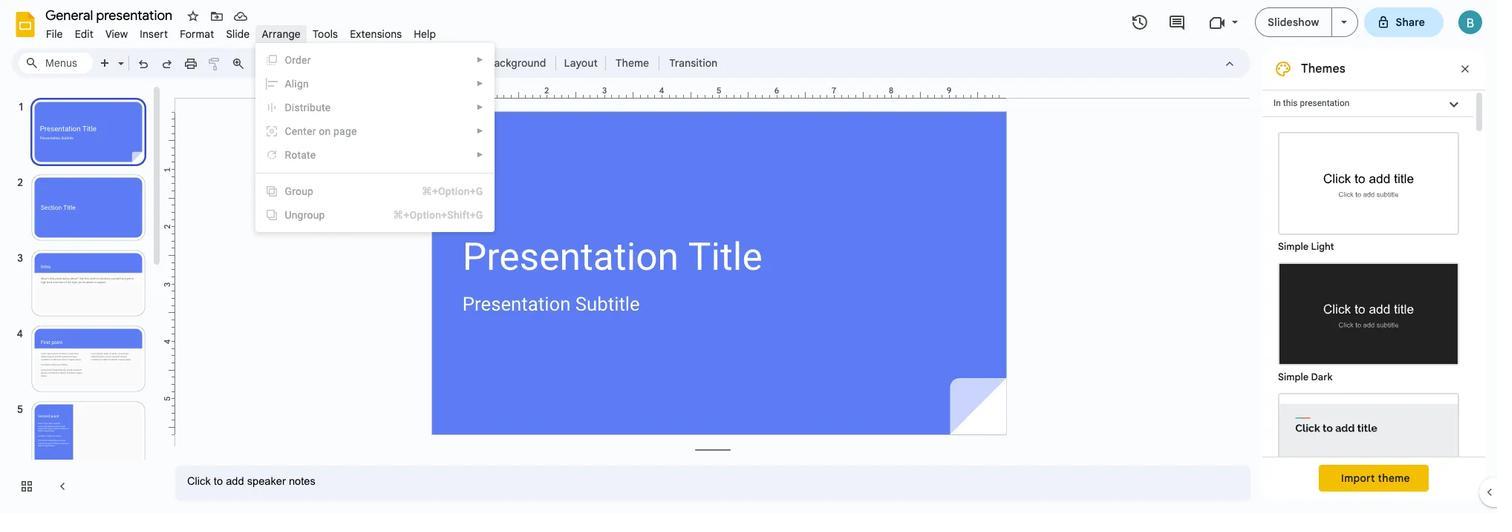 Task type: locate. For each thing, give the bounding box(es) containing it.
simple inside option
[[1278, 371, 1309, 384]]

1 ► from the top
[[476, 56, 484, 64]]

menu containing o
[[256, 43, 495, 232]]

theme button
[[609, 52, 656, 74]]

r
[[285, 149, 291, 161]]

u ngroup
[[285, 209, 325, 221]]

roup
[[292, 186, 313, 198]]

insert menu item
[[134, 25, 174, 43]]

1 vertical spatial simple
[[1278, 371, 1309, 384]]

simple dark
[[1278, 371, 1333, 384]]

simple for simple dark
[[1278, 371, 1309, 384]]

o rder
[[285, 54, 311, 66]]

simple
[[1278, 241, 1309, 253], [1278, 371, 1309, 384]]

r otate
[[285, 149, 316, 161]]

⌘+option+shift+g element
[[375, 208, 483, 223]]

►
[[476, 56, 484, 64], [476, 79, 484, 88], [476, 103, 484, 111], [476, 127, 484, 135], [476, 151, 484, 159]]

2 simple from the top
[[1278, 371, 1309, 384]]

g roup
[[285, 186, 313, 198]]

center on page c element
[[285, 125, 361, 137]]

format
[[180, 27, 214, 41]]

navigation
[[0, 84, 163, 514]]

menu bar inside menu bar banner
[[40, 19, 442, 44]]

simple left dark
[[1278, 371, 1309, 384]]

edit
[[75, 27, 93, 41]]

transition
[[669, 56, 718, 70]]

view
[[105, 27, 128, 41]]

page
[[333, 125, 357, 137]]

otate
[[291, 149, 316, 161]]

3 ► from the top
[[476, 103, 484, 111]]

► for lign
[[476, 79, 484, 88]]

presentation
[[1300, 98, 1350, 108]]

share
[[1396, 16, 1425, 29]]

layout
[[564, 56, 598, 70]]

layout button
[[560, 52, 602, 74]]

help
[[414, 27, 436, 41]]

menu item
[[256, 48, 494, 72], [256, 72, 494, 96], [256, 96, 494, 120], [265, 124, 484, 139], [265, 148, 484, 163], [256, 180, 494, 203], [256, 203, 494, 227]]

themes section
[[1262, 48, 1485, 514]]

istribute
[[292, 102, 331, 114]]

light
[[1311, 241, 1334, 253]]

simple left light
[[1278, 241, 1309, 253]]

menu item containing u
[[256, 203, 494, 227]]

navigation inside the themes application
[[0, 84, 163, 514]]

on
[[319, 125, 331, 137]]

import theme
[[1341, 472, 1410, 486]]

2 ► from the top
[[476, 79, 484, 88]]

presentation options image
[[1341, 21, 1347, 24]]

0 vertical spatial simple
[[1278, 241, 1309, 253]]

► for rder
[[476, 56, 484, 64]]

menu bar
[[40, 19, 442, 44]]

simple for simple light
[[1278, 241, 1309, 253]]

option group inside themes section
[[1262, 117, 1473, 514]]

4 ► from the top
[[476, 127, 484, 135]]

option group
[[1262, 117, 1473, 514]]

5 ► from the top
[[476, 151, 484, 159]]

Simple Dark radio
[[1271, 255, 1467, 386]]

align a element
[[285, 78, 313, 90]]

menu
[[256, 43, 495, 232]]

ungroup u element
[[285, 209, 329, 221]]

simple light
[[1278, 241, 1334, 253]]

in this presentation tab
[[1262, 90, 1473, 117]]

simple inside radio
[[1278, 241, 1309, 253]]

import theme button
[[1319, 466, 1429, 492]]

share button
[[1364, 7, 1444, 37]]

tools menu item
[[307, 25, 344, 43]]

a lign
[[285, 78, 309, 90]]

dark
[[1311, 371, 1333, 384]]

option group containing simple light
[[1262, 117, 1473, 514]]

file
[[46, 27, 63, 41]]

menu item containing r
[[265, 148, 484, 163]]

Menus field
[[19, 53, 93, 74]]

slide
[[226, 27, 250, 41]]

file menu item
[[40, 25, 69, 43]]

order o element
[[285, 54, 315, 66]]

d
[[285, 102, 292, 114]]

arrange menu item
[[256, 25, 307, 43]]

insert
[[140, 27, 168, 41]]

themes application
[[0, 0, 1497, 514]]

edit menu item
[[69, 25, 99, 43]]

menu item containing d
[[256, 96, 494, 120]]

tools
[[313, 27, 338, 41]]

slideshow
[[1268, 16, 1319, 29]]

menu bar containing file
[[40, 19, 442, 44]]

themes
[[1301, 62, 1345, 76]]

1 simple from the top
[[1278, 241, 1309, 253]]



Task type: vqa. For each thing, say whether or not it's contained in the screenshot.


Task type: describe. For each thing, give the bounding box(es) containing it.
⌘+option+shift+g
[[393, 209, 483, 221]]

in this presentation
[[1274, 98, 1350, 108]]

arrange
[[262, 27, 301, 41]]

main toolbar
[[92, 52, 725, 74]]

Star checkbox
[[183, 6, 203, 27]]

new slide with layout image
[[114, 53, 124, 59]]

Zoom field
[[250, 53, 309, 74]]

a
[[285, 78, 292, 90]]

menu item containing a
[[256, 72, 494, 96]]

Zoom text field
[[252, 53, 294, 74]]

menu item containing g
[[256, 180, 494, 203]]

c
[[285, 125, 292, 137]]

► for otate
[[476, 151, 484, 159]]

lign
[[292, 78, 309, 90]]

► for enter on page
[[476, 127, 484, 135]]

rotate r element
[[285, 149, 320, 161]]

g
[[285, 186, 292, 198]]

menu bar banner
[[0, 0, 1497, 514]]

this
[[1283, 98, 1298, 108]]

slideshow button
[[1255, 7, 1332, 37]]

o
[[285, 54, 292, 66]]

view menu item
[[99, 25, 134, 43]]

menu item containing c
[[265, 124, 484, 139]]

d istribute
[[285, 102, 331, 114]]

Simple Light radio
[[1271, 125, 1467, 514]]

⌘+option+g element
[[404, 184, 483, 199]]

help menu item
[[408, 25, 442, 43]]

extensions menu item
[[344, 25, 408, 43]]

menu inside the themes application
[[256, 43, 495, 232]]

enter
[[292, 125, 316, 137]]

theme
[[616, 56, 649, 70]]

menu item containing o
[[256, 48, 494, 72]]

theme
[[1378, 472, 1410, 486]]

streamline image
[[1279, 395, 1458, 495]]

in
[[1274, 98, 1281, 108]]

format menu item
[[174, 25, 220, 43]]

Rename text field
[[40, 6, 181, 24]]

► for istribute
[[476, 103, 484, 111]]

import
[[1341, 472, 1375, 486]]

rder
[[292, 54, 311, 66]]

background
[[487, 56, 546, 70]]

c enter on page
[[285, 125, 357, 137]]

u
[[285, 209, 292, 221]]

⌘+option+g
[[422, 186, 483, 198]]

slide menu item
[[220, 25, 256, 43]]

transition button
[[662, 52, 724, 74]]

background button
[[480, 52, 553, 74]]

Streamline radio
[[1271, 386, 1467, 514]]

extensions
[[350, 27, 402, 41]]

group g element
[[285, 186, 318, 198]]

distribute d element
[[285, 102, 335, 114]]

ngroup
[[292, 209, 325, 221]]



